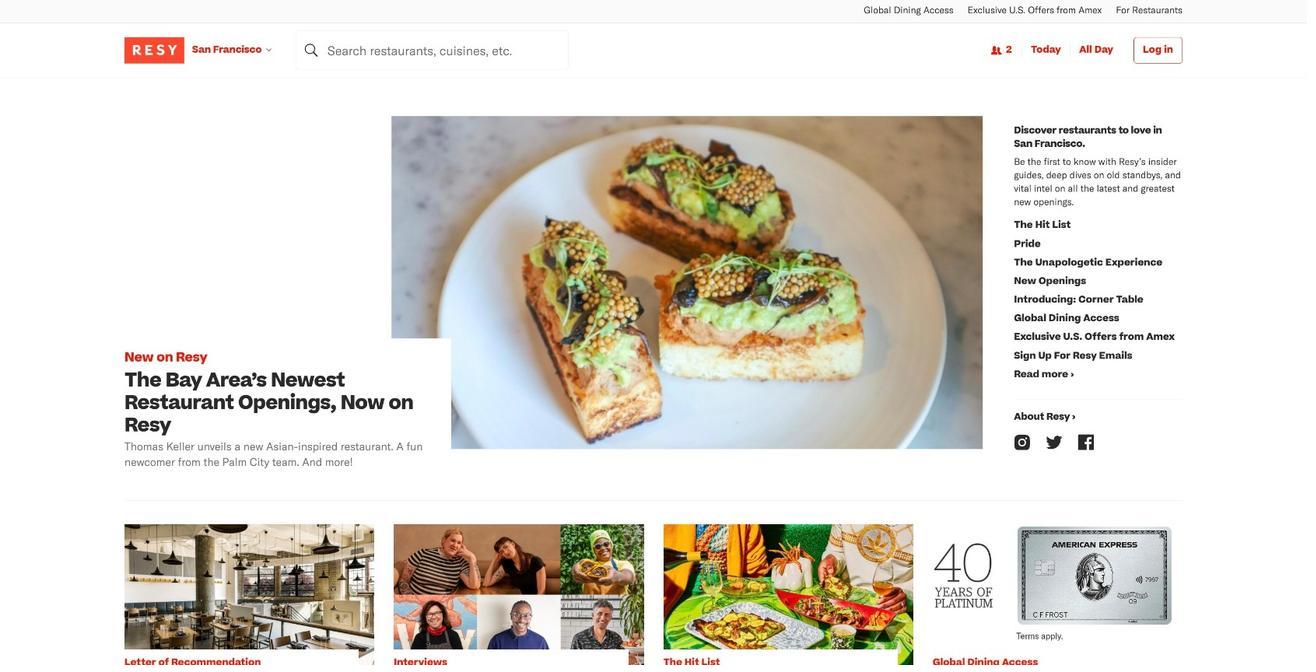 Task type: describe. For each thing, give the bounding box(es) containing it.
thomas keller unveils a new asian-inspired restaurant. a fun newcomer from the palm city team. and more! element
[[125, 439, 440, 470]]

the bay area's newest restaurant openings, now on resy - thomas keller unveils a new asian-inspired restaurant. a fun newcomer from the palm city team. and more! element
[[125, 116, 1007, 478]]

Search restaurants, cuisines, etc. text field
[[296, 31, 568, 70]]



Task type: locate. For each thing, give the bounding box(es) containing it.
None field
[[296, 31, 568, 70]]

about resy, statistics, and social media links element
[[1007, 116, 1183, 478]]

resy blog content element
[[125, 77, 1183, 665]]



Task type: vqa. For each thing, say whether or not it's contained in the screenshot.
field at the top left of page
yes



